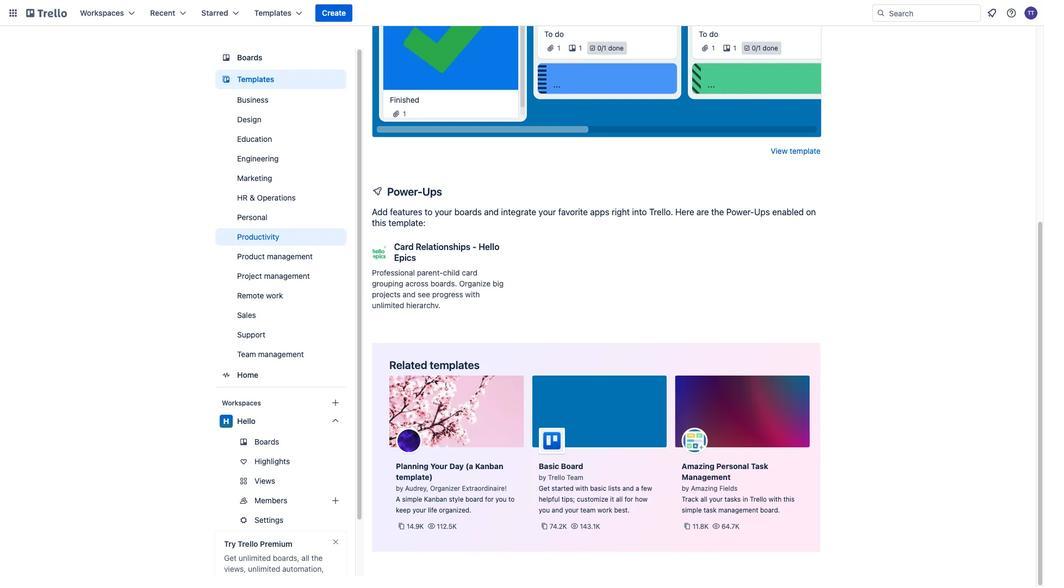 Task type: describe. For each thing, give the bounding box(es) containing it.
tips;
[[562, 496, 575, 503]]

0 horizontal spatial ups
[[422, 185, 442, 198]]

on
[[806, 207, 816, 218]]

trello inside "try trello premium get unlimited boards, all the views, unlimited automation, and more."
[[238, 540, 258, 549]]

boards link for home
[[215, 48, 346, 67]]

unlimited inside professional parent-child card grouping across boards. organize big projects and see progress with unlimited hierarchy.
[[372, 301, 404, 310]]

marketing
[[237, 174, 272, 183]]

operations
[[257, 193, 296, 202]]

try trello premium get unlimited boards, all the views, unlimited automation, and more.
[[224, 540, 324, 585]]

this inside amazing personal task management by amazing fields track all your tasks in trello with this simple task management board.
[[783, 496, 795, 503]]

template
[[790, 147, 821, 156]]

across
[[405, 280, 428, 288]]

education
[[237, 135, 272, 144]]

forward image for views
[[344, 475, 357, 488]]

1 vertical spatial amazing
[[691, 485, 718, 492]]

open information menu image
[[1006, 8, 1017, 18]]

basic
[[539, 462, 559, 471]]

right
[[612, 207, 630, 218]]

create
[[322, 8, 346, 17]]

the inside "try trello premium get unlimited boards, all the views, unlimited automation, and more."
[[311, 554, 323, 563]]

project management
[[237, 272, 310, 281]]

power-ups
[[387, 185, 442, 198]]

your inside basic board by trello team get started with basic lists and a few helpful tips; customize it all for how you and your team work best.
[[565, 507, 579, 514]]

view
[[771, 147, 788, 156]]

by inside basic board by trello team get started with basic lists and a few helpful tips; customize it all for how you and your team work best.
[[539, 474, 546, 482]]

parent-
[[417, 269, 443, 278]]

board
[[561, 462, 583, 471]]

views
[[254, 477, 275, 486]]

team inside basic board by trello team get started with basic lists and a few helpful tips; customize it all for how you and your team work best.
[[567, 474, 583, 482]]

boards
[[454, 207, 482, 218]]

it
[[610, 496, 614, 503]]

product management link
[[215, 248, 346, 265]]

best.
[[614, 507, 630, 514]]

simple inside amazing personal task management by amazing fields track all your tasks in trello with this simple task management board.
[[682, 507, 702, 514]]

create button
[[315, 4, 352, 22]]

remote work
[[237, 291, 283, 300]]

Search field
[[885, 5, 980, 21]]

grouping
[[372, 280, 403, 288]]

with for organize
[[465, 290, 480, 299]]

favorite
[[558, 207, 588, 218]]

1 vertical spatial kanban
[[424, 496, 447, 503]]

&
[[250, 193, 255, 202]]

boards link for views
[[215, 433, 346, 451]]

design link
[[215, 111, 346, 128]]

1 vertical spatial workspaces
[[222, 399, 261, 407]]

education link
[[215, 131, 346, 148]]

fields
[[719, 485, 738, 492]]

hr & operations link
[[215, 189, 346, 207]]

boards for views
[[254, 437, 279, 446]]

0 vertical spatial power-
[[387, 185, 422, 198]]

board
[[465, 496, 483, 503]]

features
[[390, 207, 422, 218]]

hr
[[237, 193, 248, 202]]

day
[[449, 462, 464, 471]]

highlights
[[254, 457, 290, 466]]

settings
[[254, 516, 284, 525]]

template board image
[[220, 73, 233, 86]]

by inside planning your day (a kanban template) by audrey, organizer extraordinaire! a simple kanban style board for you to keep your life organized.
[[396, 485, 403, 492]]

marketing link
[[215, 170, 346, 187]]

views link
[[215, 473, 357, 490]]

few
[[641, 485, 652, 492]]

power- inside add features to your boards and integrate your favorite apps right into trello. here are the power-ups enabled on this template:
[[726, 207, 754, 218]]

and inside "try trello premium get unlimited boards, all the views, unlimited automation, and more."
[[224, 576, 237, 585]]

112.5k
[[437, 523, 457, 530]]

try
[[224, 540, 236, 549]]

started
[[552, 485, 574, 492]]

big
[[493, 280, 504, 288]]

to inside planning your day (a kanban template) by audrey, organizer extraordinaire! a simple kanban style board for you to keep your life organized.
[[508, 496, 515, 503]]

0 horizontal spatial team
[[237, 350, 256, 359]]

tasks
[[725, 496, 741, 503]]

organized.
[[439, 507, 471, 514]]

extraordinaire!
[[462, 485, 507, 492]]

task
[[751, 462, 768, 471]]

management inside amazing personal task management by amazing fields track all your tasks in trello with this simple task management board.
[[718, 507, 758, 514]]

support
[[237, 330, 265, 339]]

trello inside amazing personal task management by amazing fields track all your tasks in trello with this simple task management board.
[[750, 496, 767, 503]]

1 horizontal spatial kanban
[[475, 462, 503, 471]]

this inside add features to your boards and integrate your favorite apps right into trello. here are the power-ups enabled on this template:
[[372, 218, 386, 228]]

view template link
[[771, 146, 821, 157]]

-
[[472, 242, 476, 252]]

boards,
[[273, 554, 299, 563]]

starred
[[201, 8, 228, 17]]

you inside basic board by trello team get started with basic lists and a few helpful tips; customize it all for how you and your team work best.
[[539, 507, 550, 514]]

management for project management
[[264, 272, 310, 281]]

to inside add features to your boards and integrate your favorite apps right into trello. here are the power-ups enabled on this template:
[[425, 207, 432, 218]]

ups inside add features to your boards and integrate your favorite apps right into trello. here are the power-ups enabled on this template:
[[754, 207, 770, 218]]

views,
[[224, 565, 246, 574]]

helpful
[[539, 496, 560, 503]]

productivity
[[237, 232, 279, 241]]

recent button
[[144, 4, 193, 22]]

team
[[580, 507, 596, 514]]

organize
[[459, 280, 491, 288]]

and inside add features to your boards and integrate your favorite apps right into trello. here are the power-ups enabled on this template:
[[484, 207, 499, 218]]

all inside "try trello premium get unlimited boards, all the views, unlimited automation, and more."
[[301, 554, 309, 563]]

home image
[[220, 369, 233, 382]]

here
[[675, 207, 694, 218]]

enabled
[[772, 207, 804, 218]]

templates button
[[248, 4, 309, 22]]

with for track
[[769, 496, 782, 503]]

all inside amazing personal task management by amazing fields track all your tasks in trello with this simple task management board.
[[700, 496, 707, 503]]

all inside basic board by trello team get started with basic lists and a few helpful tips; customize it all for how you and your team work best.
[[616, 496, 623, 503]]

your left favorite
[[539, 207, 556, 218]]

hr & operations
[[237, 193, 296, 202]]

professional parent-child card grouping across boards. organize big projects and see progress with unlimited hierarchy.
[[372, 269, 504, 310]]

0 vertical spatial work
[[266, 291, 283, 300]]

and down "helpful"
[[552, 507, 563, 514]]

0 horizontal spatial personal
[[237, 213, 267, 222]]

apps
[[590, 207, 609, 218]]

remote work link
[[215, 287, 346, 305]]

track
[[682, 496, 699, 503]]

workspaces button
[[73, 4, 141, 22]]

sales link
[[215, 307, 346, 324]]



Task type: vqa. For each thing, say whether or not it's contained in the screenshot.
"in"
yes



Task type: locate. For each thing, give the bounding box(es) containing it.
for inside basic board by trello team get started with basic lists and a few helpful tips; customize it all for how you and your team work best.
[[625, 496, 633, 503]]

all up task
[[700, 496, 707, 503]]

0 vertical spatial hello
[[479, 242, 499, 252]]

templates up business
[[237, 75, 274, 84]]

planning
[[396, 462, 429, 471]]

relationships
[[416, 242, 470, 252]]

management down productivity link
[[267, 252, 313, 261]]

1 vertical spatial team
[[567, 474, 583, 482]]

boards right board icon
[[237, 53, 262, 62]]

personal inside amazing personal task management by amazing fields track all your tasks in trello with this simple task management board.
[[716, 462, 749, 471]]

simple down track
[[682, 507, 702, 514]]

0 horizontal spatial with
[[465, 290, 480, 299]]

and down 'views,'
[[224, 576, 237, 585]]

0 vertical spatial boards
[[237, 53, 262, 62]]

0 vertical spatial ups
[[422, 185, 442, 198]]

1 horizontal spatial to
[[508, 496, 515, 503]]

get up 'views,'
[[224, 554, 237, 563]]

team management link
[[215, 346, 346, 363]]

in
[[743, 496, 748, 503]]

card
[[394, 242, 414, 252]]

1 horizontal spatial all
[[616, 496, 623, 503]]

1 vertical spatial personal
[[716, 462, 749, 471]]

0 vertical spatial forward image
[[344, 475, 357, 488]]

1 horizontal spatial get
[[539, 485, 550, 492]]

143.1k
[[580, 523, 600, 530]]

personal down &
[[237, 213, 267, 222]]

0 horizontal spatial for
[[485, 496, 494, 503]]

your left life
[[413, 507, 426, 514]]

board.
[[760, 507, 780, 514]]

1 horizontal spatial by
[[539, 474, 546, 482]]

into
[[632, 207, 647, 218]]

to right board
[[508, 496, 515, 503]]

templates
[[430, 359, 480, 371]]

settings link
[[215, 512, 357, 529]]

productivity link
[[215, 228, 346, 246]]

0 horizontal spatial work
[[266, 291, 283, 300]]

engineering link
[[215, 150, 346, 167]]

1 boards link from the top
[[215, 48, 346, 67]]

and down across
[[403, 290, 416, 299]]

create a workspace image
[[329, 396, 342, 409]]

0 vertical spatial this
[[372, 218, 386, 228]]

0 horizontal spatial to
[[425, 207, 432, 218]]

0 horizontal spatial trello
[[238, 540, 258, 549]]

members link
[[215, 492, 357, 510]]

0 horizontal spatial hello
[[237, 417, 256, 426]]

get up "helpful"
[[539, 485, 550, 492]]

amazing down management
[[691, 485, 718, 492]]

trello.
[[649, 207, 673, 218]]

you down "helpful"
[[539, 507, 550, 514]]

14.9k
[[407, 523, 424, 530]]

2 horizontal spatial with
[[769, 496, 782, 503]]

management down support link
[[258, 350, 304, 359]]

0 vertical spatial kanban
[[475, 462, 503, 471]]

terry turtle (terryturtle) image
[[1024, 7, 1038, 20]]

1 vertical spatial the
[[311, 554, 323, 563]]

with up 'board.' on the bottom of the page
[[769, 496, 782, 503]]

hello right -
[[479, 242, 499, 252]]

sales
[[237, 311, 256, 320]]

project
[[237, 272, 262, 281]]

management down "product management" link
[[264, 272, 310, 281]]

management for product management
[[267, 252, 313, 261]]

all up 'automation,'
[[301, 554, 309, 563]]

by up a
[[396, 485, 403, 492]]

trello right in
[[750, 496, 767, 503]]

h
[[223, 417, 229, 426]]

business
[[237, 95, 268, 104]]

2 horizontal spatial trello
[[750, 496, 767, 503]]

0 vertical spatial simple
[[402, 496, 422, 503]]

back to home image
[[26, 4, 67, 22]]

work inside basic board by trello team get started with basic lists and a few helpful tips; customize it all for how you and your team work best.
[[598, 507, 612, 514]]

professional
[[372, 269, 415, 278]]

you inside planning your day (a kanban template) by audrey, organizer extraordinaire! a simple kanban style board for you to keep your life organized.
[[495, 496, 507, 503]]

add image
[[329, 494, 342, 507]]

more.
[[239, 576, 259, 585]]

0 vertical spatial personal
[[237, 213, 267, 222]]

simple inside planning your day (a kanban template) by audrey, organizer extraordinaire! a simple kanban style board for you to keep your life organized.
[[402, 496, 422, 503]]

templates right "starred" dropdown button
[[254, 8, 291, 17]]

(a
[[466, 462, 473, 471]]

1 horizontal spatial workspaces
[[222, 399, 261, 407]]

with inside professional parent-child card grouping across boards. organize big projects and see progress with unlimited hierarchy.
[[465, 290, 480, 299]]

1 vertical spatial get
[[224, 554, 237, 563]]

audrey, organizer extraordinaire! image
[[396, 428, 422, 454]]

0 horizontal spatial simple
[[402, 496, 422, 503]]

with up customize
[[575, 485, 588, 492]]

1 horizontal spatial the
[[711, 207, 724, 218]]

forward image inside views link
[[344, 475, 357, 488]]

add features to your boards and integrate your favorite apps right into trello. here are the power-ups enabled on this template:
[[372, 207, 816, 228]]

to
[[425, 207, 432, 218], [508, 496, 515, 503]]

related
[[389, 359, 427, 371]]

0 horizontal spatial workspaces
[[80, 8, 124, 17]]

1 vertical spatial work
[[598, 507, 612, 514]]

1 horizontal spatial this
[[783, 496, 795, 503]]

how
[[635, 496, 648, 503]]

hello right h
[[237, 417, 256, 426]]

with down "organize"
[[465, 290, 480, 299]]

product management
[[237, 252, 313, 261]]

boards link up templates link
[[215, 48, 346, 67]]

starred button
[[195, 4, 246, 22]]

engineering
[[237, 154, 279, 163]]

integrate
[[501, 207, 536, 218]]

the inside add features to your boards and integrate your favorite apps right into trello. here are the power-ups enabled on this template:
[[711, 207, 724, 218]]

search image
[[877, 9, 885, 17]]

2 horizontal spatial by
[[682, 485, 689, 492]]

2 vertical spatial unlimited
[[248, 565, 280, 574]]

work
[[266, 291, 283, 300], [598, 507, 612, 514]]

1 horizontal spatial hello
[[479, 242, 499, 252]]

1 for from the left
[[485, 496, 494, 503]]

workspaces inside dropdown button
[[80, 8, 124, 17]]

team management
[[237, 350, 304, 359]]

1 horizontal spatial ups
[[754, 207, 770, 218]]

for down extraordinaire!
[[485, 496, 494, 503]]

forward image up forward image
[[344, 475, 357, 488]]

for left how
[[625, 496, 633, 503]]

all right it at the bottom right of page
[[616, 496, 623, 503]]

organizer
[[430, 485, 460, 492]]

planning your day (a kanban template) by audrey, organizer extraordinaire! a simple kanban style board for you to keep your life organized.
[[396, 462, 515, 514]]

0 horizontal spatial by
[[396, 485, 403, 492]]

your inside amazing personal task management by amazing fields track all your tasks in trello with this simple task management board.
[[709, 496, 723, 503]]

management for team management
[[258, 350, 304, 359]]

1 horizontal spatial you
[[539, 507, 550, 514]]

1 vertical spatial templates
[[237, 75, 274, 84]]

recent
[[150, 8, 175, 17]]

members
[[254, 496, 287, 505]]

1 horizontal spatial personal
[[716, 462, 749, 471]]

get inside basic board by trello team get started with basic lists and a few helpful tips; customize it all for how you and your team work best.
[[539, 485, 550, 492]]

boards.
[[431, 280, 457, 288]]

trello inside basic board by trello team get started with basic lists and a few helpful tips; customize it all for how you and your team work best.
[[548, 474, 565, 482]]

project management link
[[215, 268, 346, 285]]

projects
[[372, 290, 400, 299]]

trello right try
[[238, 540, 258, 549]]

1 horizontal spatial power-
[[726, 207, 754, 218]]

style
[[449, 496, 464, 503]]

forward image
[[344, 475, 357, 488], [344, 514, 357, 527]]

view template
[[771, 147, 821, 156]]

2 vertical spatial trello
[[238, 540, 258, 549]]

simple down audrey,
[[402, 496, 422, 503]]

all
[[616, 496, 623, 503], [700, 496, 707, 503], [301, 554, 309, 563]]

0 vertical spatial templates
[[254, 8, 291, 17]]

boards for home
[[237, 53, 262, 62]]

1 vertical spatial unlimited
[[239, 554, 271, 563]]

to right features
[[425, 207, 432, 218]]

your down tips;
[[565, 507, 579, 514]]

personal
[[237, 213, 267, 222], [716, 462, 749, 471]]

0 vertical spatial with
[[465, 290, 480, 299]]

power-
[[387, 185, 422, 198], [726, 207, 754, 218]]

for inside planning your day (a kanban template) by audrey, organizer extraordinaire! a simple kanban style board for you to keep your life organized.
[[485, 496, 494, 503]]

progress
[[432, 290, 463, 299]]

template:
[[389, 218, 426, 228]]

2 for from the left
[[625, 496, 633, 503]]

0 vertical spatial you
[[495, 496, 507, 503]]

primary element
[[0, 0, 1044, 26]]

board image
[[220, 51, 233, 64]]

work down project management
[[266, 291, 283, 300]]

keep
[[396, 507, 411, 514]]

this right in
[[783, 496, 795, 503]]

trello team image
[[539, 428, 565, 454]]

0 vertical spatial the
[[711, 207, 724, 218]]

ups left enabled
[[754, 207, 770, 218]]

trello up started
[[548, 474, 565, 482]]

get inside "try trello premium get unlimited boards, all the views, unlimited automation, and more."
[[224, 554, 237, 563]]

team down board
[[567, 474, 583, 482]]

hello inside card relationships - hello epics
[[479, 242, 499, 252]]

and left a
[[622, 485, 634, 492]]

and
[[484, 207, 499, 218], [403, 290, 416, 299], [622, 485, 634, 492], [552, 507, 563, 514], [224, 576, 237, 585]]

you down extraordinaire!
[[495, 496, 507, 503]]

1 vertical spatial with
[[575, 485, 588, 492]]

1 vertical spatial boards link
[[215, 433, 346, 451]]

power- up features
[[387, 185, 422, 198]]

life
[[428, 507, 437, 514]]

1 vertical spatial forward image
[[344, 514, 357, 527]]

0 vertical spatial unlimited
[[372, 301, 404, 310]]

management down the tasks
[[718, 507, 758, 514]]

1 horizontal spatial team
[[567, 474, 583, 482]]

2 vertical spatial with
[[769, 496, 782, 503]]

0 vertical spatial workspaces
[[80, 8, 124, 17]]

team down the support
[[237, 350, 256, 359]]

0 vertical spatial to
[[425, 207, 432, 218]]

0 vertical spatial get
[[539, 485, 550, 492]]

template)
[[396, 473, 433, 482]]

support link
[[215, 326, 346, 344]]

trello
[[548, 474, 565, 482], [750, 496, 767, 503], [238, 540, 258, 549]]

0 vertical spatial trello
[[548, 474, 565, 482]]

0 vertical spatial boards link
[[215, 48, 346, 67]]

amazing fields image
[[682, 428, 708, 454]]

power- right are
[[726, 207, 754, 218]]

boards up highlights
[[254, 437, 279, 446]]

and inside professional parent-child card grouping across boards. organize big projects and see progress with unlimited hierarchy.
[[403, 290, 416, 299]]

2 boards link from the top
[[215, 433, 346, 451]]

your
[[430, 462, 448, 471]]

highlights link
[[215, 453, 346, 470]]

1 vertical spatial to
[[508, 496, 515, 503]]

with inside amazing personal task management by amazing fields track all your tasks in trello with this simple task management board.
[[769, 496, 782, 503]]

0 horizontal spatial kanban
[[424, 496, 447, 503]]

0 horizontal spatial get
[[224, 554, 237, 563]]

templates inside popup button
[[254, 8, 291, 17]]

forward image
[[344, 494, 357, 507]]

see
[[418, 290, 430, 299]]

1 horizontal spatial with
[[575, 485, 588, 492]]

basic
[[590, 485, 606, 492]]

forward image for settings
[[344, 514, 357, 527]]

work down it at the bottom right of page
[[598, 507, 612, 514]]

automation,
[[282, 565, 324, 574]]

2 forward image from the top
[[344, 514, 357, 527]]

epics
[[394, 253, 416, 263]]

0 horizontal spatial all
[[301, 554, 309, 563]]

2 horizontal spatial all
[[700, 496, 707, 503]]

0 horizontal spatial you
[[495, 496, 507, 503]]

amazing up management
[[682, 462, 714, 471]]

the up 'automation,'
[[311, 554, 323, 563]]

1 horizontal spatial work
[[598, 507, 612, 514]]

ups up template:
[[422, 185, 442, 198]]

audrey,
[[405, 485, 428, 492]]

0 horizontal spatial this
[[372, 218, 386, 228]]

0 notifications image
[[985, 7, 998, 20]]

by up track
[[682, 485, 689, 492]]

0 vertical spatial team
[[237, 350, 256, 359]]

by inside amazing personal task management by amazing fields track all your tasks in trello with this simple task management board.
[[682, 485, 689, 492]]

1 vertical spatial hello
[[237, 417, 256, 426]]

forward image inside settings link
[[344, 514, 357, 527]]

a
[[396, 496, 400, 503]]

1 vertical spatial ups
[[754, 207, 770, 218]]

task
[[704, 507, 717, 514]]

related templates
[[389, 359, 480, 371]]

personal link
[[215, 209, 346, 226]]

basic board by trello team get started with basic lists and a few helpful tips; customize it all for how you and your team work best.
[[539, 462, 652, 514]]

templates link
[[215, 70, 346, 89]]

1 vertical spatial trello
[[750, 496, 767, 503]]

1 vertical spatial simple
[[682, 507, 702, 514]]

1 horizontal spatial trello
[[548, 474, 565, 482]]

the right are
[[711, 207, 724, 218]]

personal up fields
[[716, 462, 749, 471]]

forward image down forward image
[[344, 514, 357, 527]]

workspaces
[[80, 8, 124, 17], [222, 399, 261, 407]]

hello
[[479, 242, 499, 252], [237, 417, 256, 426]]

1 forward image from the top
[[344, 475, 357, 488]]

0 horizontal spatial power-
[[387, 185, 422, 198]]

0 horizontal spatial the
[[311, 554, 323, 563]]

this down the add
[[372, 218, 386, 228]]

with inside basic board by trello team get started with basic lists and a few helpful tips; customize it all for how you and your team work best.
[[575, 485, 588, 492]]

1 vertical spatial boards
[[254, 437, 279, 446]]

your inside planning your day (a kanban template) by audrey, organizer extraordinaire! a simple kanban style board for you to keep your life organized.
[[413, 507, 426, 514]]

boards link up highlights link
[[215, 433, 346, 451]]

by down the basic
[[539, 474, 546, 482]]

design
[[237, 115, 261, 124]]

your up task
[[709, 496, 723, 503]]

1 vertical spatial power-
[[726, 207, 754, 218]]

0 vertical spatial amazing
[[682, 462, 714, 471]]

1 vertical spatial you
[[539, 507, 550, 514]]

this
[[372, 218, 386, 228], [783, 496, 795, 503]]

1 vertical spatial this
[[783, 496, 795, 503]]

by
[[539, 474, 546, 482], [396, 485, 403, 492], [682, 485, 689, 492]]

home link
[[215, 365, 346, 385]]

and right boards
[[484, 207, 499, 218]]

kanban up life
[[424, 496, 447, 503]]

1 horizontal spatial for
[[625, 496, 633, 503]]

1 horizontal spatial simple
[[682, 507, 702, 514]]

kanban right (a
[[475, 462, 503, 471]]

card relationships - hello epics
[[394, 242, 499, 263]]

your left boards
[[435, 207, 452, 218]]



